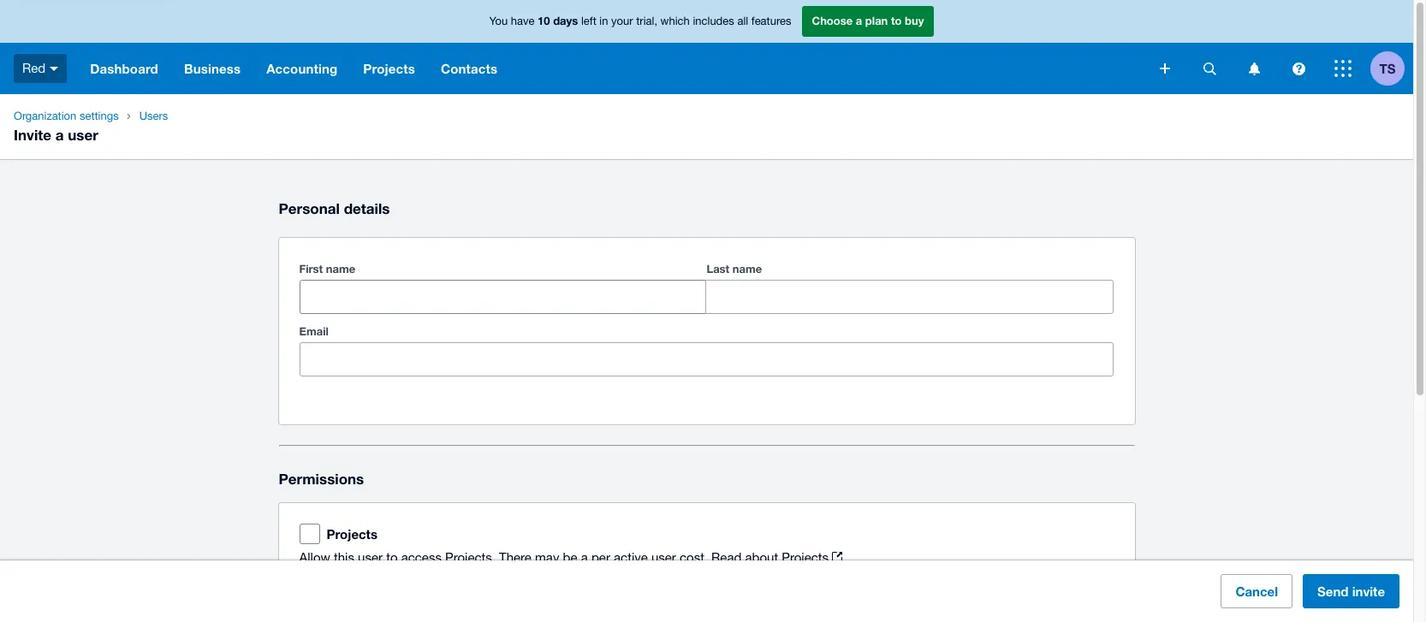 Task type: vqa. For each thing, say whether or not it's contained in the screenshot.
Empty state widget for the Total Cash In and Out feature, displaying a column graph summarising bank transaction data as Total Money In versus Total Money Out across all connected bank accounts, enabling a visual comparison of the two amounts. IMAGE
no



Task type: locate. For each thing, give the bounding box(es) containing it.
1 vertical spatial a
[[55, 126, 64, 144]]

personal details
[[279, 200, 390, 218]]

First name field
[[300, 281, 706, 313]]

2 name from the left
[[733, 262, 762, 276]]

a inside banner
[[856, 14, 863, 28]]

1 horizontal spatial a
[[581, 551, 588, 565]]

user left 'cost.'
[[652, 551, 676, 565]]

ts
[[1380, 60, 1396, 76]]

business button
[[171, 43, 254, 94]]

1 name from the left
[[326, 262, 356, 276]]

0 vertical spatial a
[[856, 14, 863, 28]]

10
[[538, 14, 550, 28]]

0 horizontal spatial a
[[55, 126, 64, 144]]

name
[[326, 262, 356, 276], [733, 262, 762, 276]]

plan
[[866, 14, 888, 28]]

dashboard link
[[77, 43, 171, 94]]

to left buy
[[891, 14, 902, 28]]

a
[[856, 14, 863, 28], [55, 126, 64, 144], [581, 551, 588, 565]]

read
[[712, 551, 742, 565]]

dashboard
[[90, 61, 158, 76]]

2 vertical spatial a
[[581, 551, 588, 565]]

send invite
[[1318, 584, 1386, 599]]

banner
[[0, 0, 1414, 94]]

1 horizontal spatial to
[[891, 14, 902, 28]]

you have 10 days left in your trial, which includes all features
[[489, 14, 792, 28]]

1 horizontal spatial name
[[733, 262, 762, 276]]

Last name field
[[707, 281, 1114, 313]]

1 horizontal spatial user
[[358, 551, 383, 565]]

projects left contacts
[[363, 61, 415, 76]]

0 vertical spatial to
[[891, 14, 902, 28]]

have
[[511, 15, 535, 28]]

user
[[68, 126, 98, 144], [358, 551, 383, 565], [652, 551, 676, 565]]

which
[[661, 15, 690, 28]]

projects up this
[[327, 527, 378, 542]]

Email email field
[[300, 343, 1114, 376]]

1 vertical spatial to
[[386, 551, 398, 565]]

to left access
[[386, 551, 398, 565]]

2 horizontal spatial a
[[856, 14, 863, 28]]

name right first at left top
[[326, 262, 356, 276]]

user for a
[[68, 126, 98, 144]]

organization
[[14, 110, 76, 122]]

group
[[299, 259, 1114, 314]]

left
[[581, 15, 597, 28]]

trial,
[[636, 15, 658, 28]]

there
[[499, 551, 532, 565]]

projects
[[363, 61, 415, 76], [327, 527, 378, 542], [782, 551, 829, 565]]

organization settings link
[[7, 108, 126, 125]]

users link
[[132, 108, 175, 125]]

0 horizontal spatial svg image
[[50, 67, 58, 71]]

be
[[563, 551, 578, 565]]

svg image
[[1335, 60, 1352, 77], [1204, 62, 1216, 75], [1249, 62, 1260, 75], [1293, 62, 1305, 75]]

per
[[592, 551, 610, 565]]

personal
[[279, 200, 340, 218]]

user down settings
[[68, 126, 98, 144]]

user right this
[[358, 551, 383, 565]]

a right be
[[581, 551, 588, 565]]

0 horizontal spatial user
[[68, 126, 98, 144]]

cancel button
[[1221, 575, 1293, 609]]

days
[[553, 14, 578, 28]]

to
[[891, 14, 902, 28], [386, 551, 398, 565]]

user for this
[[358, 551, 383, 565]]

0 horizontal spatial name
[[326, 262, 356, 276]]

a down organization settings link
[[55, 126, 64, 144]]

allow this user to access projects. there may be a per active user cost. read about projects
[[299, 551, 829, 565]]

this
[[334, 551, 354, 565]]

0 vertical spatial projects
[[363, 61, 415, 76]]

may
[[535, 551, 560, 565]]

contacts
[[441, 61, 498, 76]]

in
[[600, 15, 608, 28]]

name right last
[[733, 262, 762, 276]]

0 horizontal spatial to
[[386, 551, 398, 565]]

a left plan
[[856, 14, 863, 28]]

projects right 'about'
[[782, 551, 829, 565]]

settings
[[80, 110, 119, 122]]

cost.
[[680, 551, 708, 565]]

first name
[[299, 262, 356, 276]]

send invite button
[[1303, 575, 1400, 609]]

svg image
[[1160, 63, 1171, 74], [50, 67, 58, 71]]

send
[[1318, 584, 1349, 599]]



Task type: describe. For each thing, give the bounding box(es) containing it.
to for plan
[[891, 14, 902, 28]]

name for first name
[[326, 262, 356, 276]]

2 horizontal spatial user
[[652, 551, 676, 565]]

a for invite
[[55, 126, 64, 144]]

group containing first name
[[299, 259, 1114, 314]]

about
[[745, 551, 779, 565]]

users
[[139, 110, 168, 122]]

svg image inside the red popup button
[[50, 67, 58, 71]]

active
[[614, 551, 648, 565]]

2 vertical spatial projects
[[782, 551, 829, 565]]

accounting button
[[254, 43, 351, 94]]

last
[[707, 262, 730, 276]]

organization settings
[[14, 110, 119, 122]]

1 horizontal spatial svg image
[[1160, 63, 1171, 74]]

permissions
[[279, 470, 364, 488]]

choose
[[812, 14, 853, 28]]

business
[[184, 61, 241, 76]]

email
[[299, 325, 329, 338]]

details
[[344, 200, 390, 218]]

projects button
[[351, 43, 428, 94]]

first
[[299, 262, 323, 276]]

features
[[752, 15, 792, 28]]

red button
[[0, 43, 77, 94]]

last name
[[707, 262, 762, 276]]

invite
[[14, 126, 51, 144]]

banner containing ts
[[0, 0, 1414, 94]]

you
[[489, 15, 508, 28]]

your
[[611, 15, 633, 28]]

buy
[[905, 14, 924, 28]]

all
[[738, 15, 749, 28]]

1 vertical spatial projects
[[327, 527, 378, 542]]

contacts button
[[428, 43, 511, 94]]

access
[[401, 551, 442, 565]]

invite a user
[[14, 126, 98, 144]]

projects inside dropdown button
[[363, 61, 415, 76]]

allow
[[299, 551, 330, 565]]

ts button
[[1371, 43, 1414, 94]]

accounting
[[266, 61, 338, 76]]

includes
[[693, 15, 735, 28]]

projects.
[[445, 551, 496, 565]]

invite
[[1353, 584, 1386, 599]]

cancel
[[1236, 584, 1279, 599]]

choose a plan to buy
[[812, 14, 924, 28]]

to for user
[[386, 551, 398, 565]]

a for choose
[[856, 14, 863, 28]]

name for last name
[[733, 262, 762, 276]]

read about projects link
[[712, 551, 843, 565]]

red
[[22, 61, 46, 75]]



